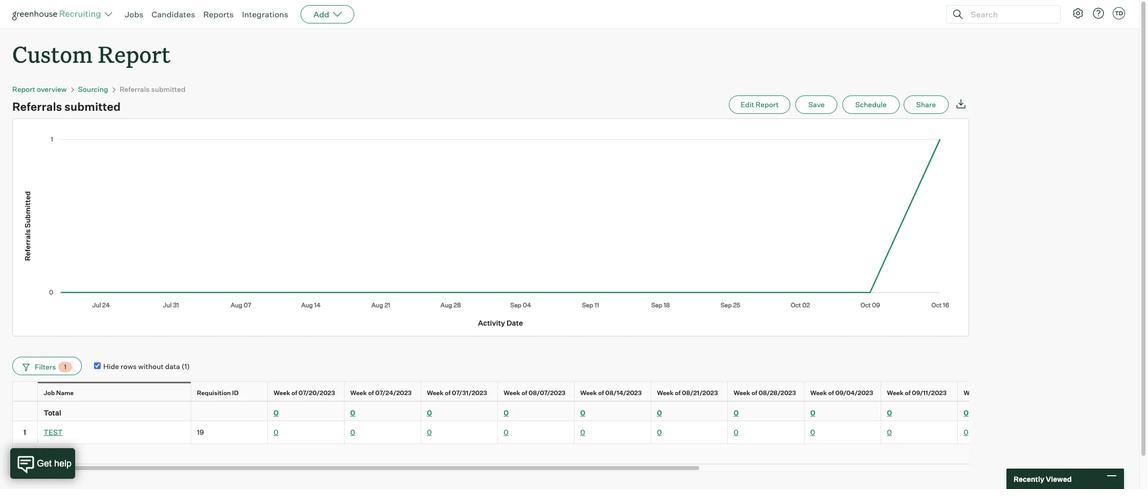 Task type: vqa. For each thing, say whether or not it's contained in the screenshot.
Integrations
yes



Task type: describe. For each thing, give the bounding box(es) containing it.
week for week of 07/24/2023
[[350, 390, 367, 397]]

overview
[[37, 85, 67, 94]]

column header for job name column header
[[12, 383, 40, 405]]

1 cell
[[12, 422, 38, 445]]

week for week of 09/04/2023
[[810, 390, 827, 397]]

week for week of 09/11/2023
[[887, 390, 904, 397]]

requisition
[[197, 390, 231, 397]]

greenhouse recruiting image
[[12, 8, 104, 20]]

name
[[56, 390, 74, 397]]

custom
[[12, 39, 93, 69]]

report for edit report
[[756, 100, 779, 109]]

save button
[[796, 96, 838, 114]]

08/21/2023
[[682, 390, 718, 397]]

Hide rows without data (1) checkbox
[[94, 363, 101, 369]]

of for 08/21/2023
[[675, 390, 681, 397]]

0 vertical spatial submitted
[[151, 85, 186, 94]]

requisition id
[[197, 390, 239, 397]]

(1)
[[182, 362, 190, 371]]

test
[[44, 429, 63, 437]]

job
[[44, 390, 55, 397]]

1 inside the '1' cell
[[23, 429, 26, 437]]

07/31/2023
[[452, 390, 487, 397]]

referrals submitted link
[[119, 85, 186, 94]]

week of 08/07/2023 column header
[[498, 383, 577, 405]]

requisition id column header
[[191, 383, 270, 405]]

week of 07/31/2023
[[427, 390, 487, 397]]

week of 08/28/2023
[[734, 390, 796, 397]]

candidates link
[[152, 9, 195, 19]]

reports
[[203, 9, 234, 19]]

hide
[[103, 362, 119, 371]]

1 vertical spatial referrals submitted
[[12, 100, 121, 114]]

19
[[197, 429, 204, 437]]

of for 07/20/2023
[[292, 390, 297, 397]]

td button
[[1111, 5, 1127, 21]]

rows
[[121, 362, 137, 371]]

recently
[[1014, 475, 1045, 484]]

of for 07/31/2023
[[445, 390, 451, 397]]

week for week of 09/18/2023
[[964, 390, 981, 397]]

td
[[1115, 10, 1123, 17]]

configure image
[[1072, 7, 1084, 19]]

integrations
[[242, 9, 288, 19]]

table containing total
[[12, 382, 1147, 465]]

week of 07/31/2023 column header
[[421, 383, 500, 405]]

week of 09/11/2023 column header
[[881, 383, 960, 405]]

1 horizontal spatial 1
[[64, 364, 66, 371]]

td button
[[1113, 7, 1125, 19]]

test link
[[44, 429, 63, 437]]

share
[[917, 100, 936, 109]]

week of 08/21/2023
[[657, 390, 718, 397]]

candidates
[[152, 9, 195, 19]]

total column header
[[38, 402, 191, 421]]

schedule button
[[843, 96, 900, 114]]

week of 09/11/2023
[[887, 390, 947, 397]]

of for 09/04/2023
[[828, 390, 834, 397]]

add button
[[301, 5, 354, 24]]

of for 08/28/2023
[[752, 390, 757, 397]]

0 vertical spatial referrals submitted
[[119, 85, 186, 94]]

row containing job name
[[12, 382, 1147, 405]]

of for 09/18/2023
[[982, 390, 988, 397]]

column header for total column header
[[12, 402, 38, 421]]

2
[[23, 450, 27, 459]]

Search text field
[[968, 7, 1051, 22]]

id
[[232, 390, 239, 397]]

job name column header
[[38, 383, 193, 405]]

row containing total
[[12, 402, 1147, 422]]

week of 07/24/2023
[[350, 390, 412, 397]]



Task type: locate. For each thing, give the bounding box(es) containing it.
of left '08/07/2023' at the left bottom
[[522, 390, 527, 397]]

report
[[98, 39, 171, 69], [12, 85, 35, 94], [756, 100, 779, 109]]

of for 08/14/2023
[[598, 390, 604, 397]]

2 week from the left
[[350, 390, 367, 397]]

2 vertical spatial report
[[756, 100, 779, 109]]

week of 09/04/2023
[[810, 390, 873, 397]]

week of 08/14/2023
[[580, 390, 642, 397]]

3 row from the top
[[12, 422, 1147, 445]]

6 of from the left
[[675, 390, 681, 397]]

week for week of 08/21/2023
[[657, 390, 674, 397]]

2 of from the left
[[368, 390, 374, 397]]

referrals
[[119, 85, 150, 94], [12, 100, 62, 114]]

week left "07/24/2023"
[[350, 390, 367, 397]]

referrals right "sourcing"
[[119, 85, 150, 94]]

report overview
[[12, 85, 67, 94]]

week of 07/20/2023 column header
[[268, 383, 347, 405]]

0
[[274, 409, 279, 418], [350, 409, 355, 418], [427, 409, 432, 418], [504, 409, 509, 418], [580, 409, 585, 418], [657, 409, 662, 418], [734, 409, 739, 418], [810, 409, 816, 418], [887, 409, 892, 418], [964, 409, 969, 418], [274, 429, 278, 437], [350, 429, 355, 437], [427, 429, 432, 437], [504, 429, 509, 437], [580, 429, 585, 437], [657, 429, 662, 437], [734, 429, 739, 437], [810, 429, 815, 437], [887, 429, 892, 437], [964, 429, 969, 437]]

week of 09/04/2023 column header
[[805, 383, 884, 405]]

of left 09/18/2023
[[982, 390, 988, 397]]

1 up 2
[[23, 429, 26, 437]]

row containing 1
[[12, 422, 1147, 445]]

of for 09/11/2023
[[905, 390, 911, 397]]

edit report
[[741, 100, 779, 109]]

week left 07/31/2023
[[427, 390, 444, 397]]

week for week of 07/20/2023
[[274, 390, 290, 397]]

4 week from the left
[[504, 390, 520, 397]]

08/14/2023
[[605, 390, 642, 397]]

column header down id
[[191, 402, 268, 421]]

jobs link
[[125, 9, 143, 19]]

week inside week of 07/31/2023 column header
[[427, 390, 444, 397]]

of left "07/24/2023"
[[368, 390, 374, 397]]

edit
[[741, 100, 754, 109]]

8 week from the left
[[810, 390, 827, 397]]

hide rows without data (1)
[[103, 362, 190, 371]]

week inside week of 07/20/2023 column header
[[274, 390, 290, 397]]

jobs
[[125, 9, 143, 19]]

1 horizontal spatial submitted
[[151, 85, 186, 94]]

filters
[[35, 363, 56, 372]]

referrals submitted
[[119, 85, 186, 94], [12, 100, 121, 114]]

column header
[[12, 383, 40, 405], [12, 402, 38, 421], [191, 402, 268, 421]]

week for week of 07/31/2023
[[427, 390, 444, 397]]

reports link
[[203, 9, 234, 19]]

of left 08/14/2023
[[598, 390, 604, 397]]

5 of from the left
[[598, 390, 604, 397]]

add
[[313, 9, 329, 19]]

table
[[12, 382, 1147, 465]]

report down jobs link
[[98, 39, 171, 69]]

column header left "job"
[[12, 383, 40, 405]]

week left '08/07/2023' at the left bottom
[[504, 390, 520, 397]]

7 of from the left
[[752, 390, 757, 397]]

1 right filters
[[64, 364, 66, 371]]

row group containing 1
[[12, 422, 1147, 445]]

2 row from the top
[[12, 402, 1147, 422]]

week of 08/21/2023 column header
[[651, 383, 730, 405]]

1 horizontal spatial report
[[98, 39, 171, 69]]

of left 08/21/2023
[[675, 390, 681, 397]]

0 vertical spatial report
[[98, 39, 171, 69]]

viewed
[[1046, 475, 1072, 484]]

without
[[138, 362, 164, 371]]

1 week from the left
[[274, 390, 290, 397]]

6 week from the left
[[657, 390, 674, 397]]

report inside the edit report link
[[756, 100, 779, 109]]

of for 08/07/2023
[[522, 390, 527, 397]]

week for week of 08/07/2023
[[504, 390, 520, 397]]

week left 09/11/2023 on the bottom of the page
[[887, 390, 904, 397]]

09/04/2023
[[835, 390, 873, 397]]

0 vertical spatial referrals
[[119, 85, 150, 94]]

0 link
[[274, 409, 279, 418], [350, 409, 355, 418], [427, 409, 432, 418], [504, 409, 509, 418], [580, 409, 585, 418], [657, 409, 662, 418], [734, 409, 739, 418], [810, 409, 816, 418], [887, 409, 892, 418], [964, 409, 969, 418], [274, 429, 278, 437], [350, 429, 355, 437], [427, 429, 432, 437], [504, 429, 509, 437], [580, 429, 585, 437], [657, 429, 662, 437], [734, 429, 739, 437], [810, 429, 815, 437], [887, 429, 892, 437], [964, 429, 969, 437]]

07/20/2023
[[299, 390, 335, 397]]

week
[[274, 390, 290, 397], [350, 390, 367, 397], [427, 390, 444, 397], [504, 390, 520, 397], [580, 390, 597, 397], [657, 390, 674, 397], [734, 390, 750, 397], [810, 390, 827, 397], [887, 390, 904, 397], [964, 390, 981, 397]]

data
[[165, 362, 180, 371]]

share button
[[904, 96, 949, 114]]

filter image
[[21, 363, 30, 372]]

of left 09/11/2023 on the bottom of the page
[[905, 390, 911, 397]]

week of 07/20/2023
[[274, 390, 335, 397]]

10 of from the left
[[982, 390, 988, 397]]

week for week of 08/28/2023
[[734, 390, 750, 397]]

08/07/2023
[[529, 390, 566, 397]]

week left 09/04/2023
[[810, 390, 827, 397]]

5 week from the left
[[580, 390, 597, 397]]

0 horizontal spatial 1
[[23, 429, 26, 437]]

week left "08/28/2023"
[[734, 390, 750, 397]]

week inside "week of 09/11/2023" column header
[[887, 390, 904, 397]]

week inside week of 09/04/2023 column header
[[810, 390, 827, 397]]

09/18/2023
[[989, 390, 1025, 397]]

3 week from the left
[[427, 390, 444, 397]]

08/28/2023
[[759, 390, 796, 397]]

of left 07/20/2023
[[292, 390, 297, 397]]

7 week from the left
[[734, 390, 750, 397]]

sourcing link
[[78, 85, 108, 94]]

1 row from the top
[[12, 382, 1147, 405]]

week of 08/14/2023 column header
[[575, 383, 653, 405]]

3 of from the left
[[445, 390, 451, 397]]

2 results
[[23, 450, 52, 459]]

custom report
[[12, 39, 171, 69]]

09/11/2023
[[912, 390, 947, 397]]

week inside week of 07/24/2023 "column header"
[[350, 390, 367, 397]]

sourcing
[[78, 85, 108, 94]]

recently viewed
[[1014, 475, 1072, 484]]

week inside column header
[[734, 390, 750, 397]]

1 vertical spatial referrals
[[12, 100, 62, 114]]

0 horizontal spatial report
[[12, 85, 35, 94]]

week of 08/28/2023 column header
[[728, 383, 807, 405]]

9 week from the left
[[887, 390, 904, 397]]

week of 07/24/2023 column header
[[345, 383, 423, 405]]

of
[[292, 390, 297, 397], [368, 390, 374, 397], [445, 390, 451, 397], [522, 390, 527, 397], [598, 390, 604, 397], [675, 390, 681, 397], [752, 390, 757, 397], [828, 390, 834, 397], [905, 390, 911, 397], [982, 390, 988, 397]]

9 of from the left
[[905, 390, 911, 397]]

report for custom report
[[98, 39, 171, 69]]

total
[[44, 409, 61, 418]]

of for 07/24/2023
[[368, 390, 374, 397]]

edit report link
[[729, 96, 791, 114]]

report left overview
[[12, 85, 35, 94]]

week of 08/07/2023
[[504, 390, 566, 397]]

of left "08/28/2023"
[[752, 390, 757, 397]]

week left 08/21/2023
[[657, 390, 674, 397]]

10 week from the left
[[964, 390, 981, 397]]

week left 08/14/2023
[[580, 390, 597, 397]]

job name
[[44, 390, 74, 397]]

1 horizontal spatial referrals
[[119, 85, 150, 94]]

week inside week of 08/21/2023 column header
[[657, 390, 674, 397]]

0 horizontal spatial referrals
[[12, 100, 62, 114]]

download image
[[955, 98, 967, 110]]

1 vertical spatial report
[[12, 85, 35, 94]]

column header up the '1' cell at the bottom left of the page
[[12, 402, 38, 421]]

submitted
[[151, 85, 186, 94], [64, 100, 121, 114]]

0 horizontal spatial submitted
[[64, 100, 121, 114]]

07/24/2023
[[375, 390, 412, 397]]

week left 09/18/2023
[[964, 390, 981, 397]]

integrations link
[[242, 9, 288, 19]]

week of 09/18/2023
[[964, 390, 1025, 397]]

of inside "column header"
[[368, 390, 374, 397]]

week left 07/20/2023
[[274, 390, 290, 397]]

save
[[809, 100, 825, 109]]

of left 09/04/2023
[[828, 390, 834, 397]]

1 vertical spatial submitted
[[64, 100, 121, 114]]

2 horizontal spatial report
[[756, 100, 779, 109]]

0 vertical spatial 1
[[64, 364, 66, 371]]

report right the edit
[[756, 100, 779, 109]]

row group
[[12, 422, 1147, 445]]

row
[[12, 382, 1147, 405], [12, 402, 1147, 422], [12, 422, 1147, 445]]

week for week of 08/14/2023
[[580, 390, 597, 397]]

report overview link
[[12, 85, 67, 94]]

referrals down report overview
[[12, 100, 62, 114]]

week inside "week of 08/07/2023" column header
[[504, 390, 520, 397]]

results
[[29, 450, 52, 459]]

1
[[64, 364, 66, 371], [23, 429, 26, 437]]

1 vertical spatial 1
[[23, 429, 26, 437]]

4 of from the left
[[522, 390, 527, 397]]

week inside the "week of 08/14/2023" column header
[[580, 390, 597, 397]]

8 of from the left
[[828, 390, 834, 397]]

1 of from the left
[[292, 390, 297, 397]]

of left 07/31/2023
[[445, 390, 451, 397]]

save and schedule this report to revisit it! element
[[796, 96, 843, 114]]

schedule
[[856, 100, 887, 109]]



